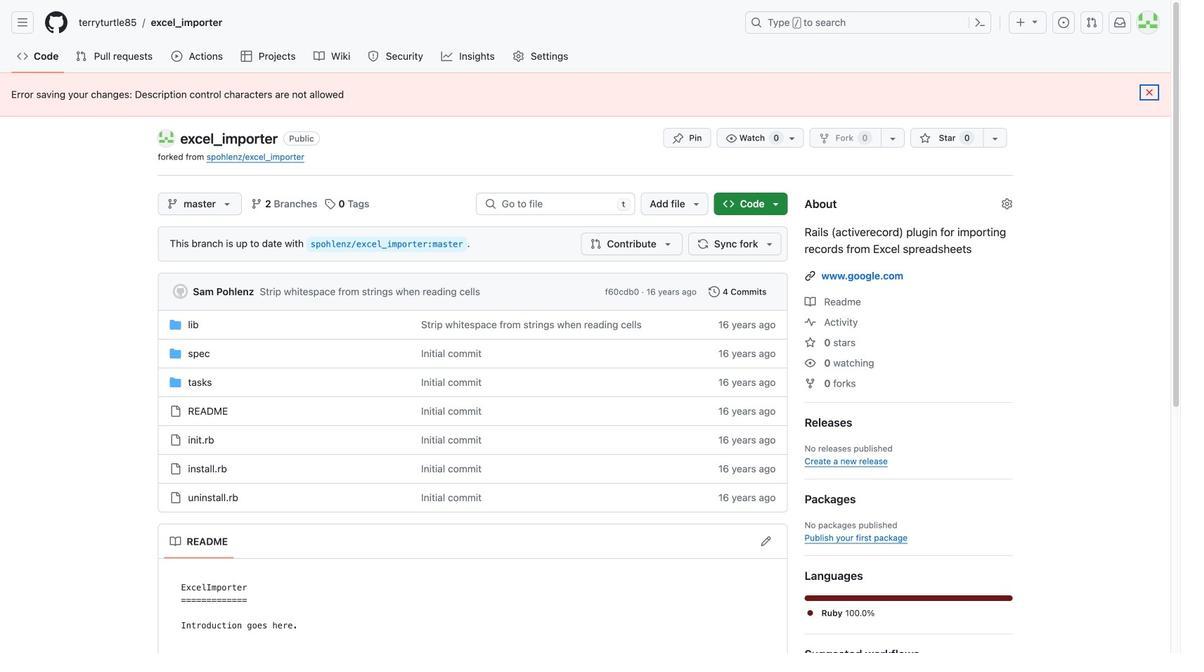 Task type: describe. For each thing, give the bounding box(es) containing it.
table image
[[241, 51, 252, 62]]

dismiss this message image
[[1145, 87, 1156, 98]]

0 vertical spatial star image
[[920, 133, 932, 144]]

ruby 100.0 element
[[805, 596, 1013, 602]]

plus image
[[1016, 17, 1027, 28]]

shield image
[[368, 51, 379, 62]]

dot fill image
[[805, 608, 816, 619]]

git pull request image
[[591, 238, 602, 250]]

sync image
[[698, 238, 709, 250]]

link image
[[805, 271, 816, 282]]

search image
[[485, 198, 497, 210]]

issue opened image
[[1059, 17, 1070, 28]]

0 users starred this repository element
[[960, 131, 975, 145]]

1 vertical spatial git pull request image
[[76, 51, 87, 62]]

gear image
[[513, 51, 524, 62]]

1 vertical spatial eye image
[[805, 358, 816, 369]]

directory image
[[170, 348, 181, 360]]

play image
[[171, 51, 183, 62]]

1 vertical spatial book image
[[170, 536, 181, 548]]

book image
[[314, 51, 325, 62]]

2 git branch image from the left
[[251, 198, 262, 210]]

0 horizontal spatial code image
[[17, 51, 28, 62]]

edit file image
[[761, 536, 772, 547]]

1 horizontal spatial git pull request image
[[1087, 17, 1098, 28]]

Go to file text field
[[502, 193, 612, 215]]

pin this repository to your profile image
[[673, 133, 684, 144]]

homepage image
[[45, 11, 68, 34]]

edit repository metadata image
[[1002, 198, 1013, 210]]



Task type: vqa. For each thing, say whether or not it's contained in the screenshot.
history ICON
yes



Task type: locate. For each thing, give the bounding box(es) containing it.
1 directory image from the top
[[170, 319, 181, 331]]

pulse image
[[805, 317, 816, 328]]

eye image
[[726, 133, 738, 144], [805, 358, 816, 369]]

1 horizontal spatial code image
[[724, 198, 735, 210]]

0 vertical spatial code image
[[17, 51, 28, 62]]

tag image
[[325, 198, 336, 210]]

star image right see your forks of this repository image on the right of page
[[920, 133, 932, 144]]

book image
[[805, 297, 816, 308], [170, 536, 181, 548]]

owner avatar image
[[158, 130, 175, 147]]

list
[[73, 11, 737, 34]]

0 vertical spatial book image
[[805, 297, 816, 308]]

star image
[[920, 133, 932, 144], [805, 337, 816, 349]]

code image
[[17, 51, 28, 62], [724, 198, 735, 210]]

0 horizontal spatial book image
[[170, 536, 181, 548]]

1 vertical spatial code image
[[724, 198, 735, 210]]

directory image up directory icon
[[170, 319, 181, 331]]

author image
[[173, 285, 187, 299]]

2 directory image from the top
[[170, 377, 181, 388]]

1 horizontal spatial git branch image
[[251, 198, 262, 210]]

0 vertical spatial eye image
[[726, 133, 738, 144]]

history image
[[709, 286, 720, 298]]

1 vertical spatial directory image
[[170, 377, 181, 388]]

0 horizontal spatial git pull request image
[[76, 51, 87, 62]]

1 horizontal spatial eye image
[[805, 358, 816, 369]]

directory image
[[170, 319, 181, 331], [170, 377, 181, 388]]

git pull request image
[[1087, 17, 1098, 28], [76, 51, 87, 62]]

repo forked image
[[819, 133, 830, 144]]

graph image
[[442, 51, 453, 62]]

star image down pulse image on the right of page
[[805, 337, 816, 349]]

0 vertical spatial git pull request image
[[1087, 17, 1098, 28]]

git branch image left triangle down icon
[[167, 198, 178, 210]]

triangle down image
[[1030, 16, 1041, 27], [691, 198, 703, 210], [771, 198, 782, 210], [663, 238, 674, 250], [764, 238, 776, 250]]

triangle down image
[[222, 198, 233, 210]]

1 horizontal spatial star image
[[920, 133, 932, 144]]

add this repository to a list image
[[990, 133, 1001, 144]]

0 horizontal spatial star image
[[805, 337, 816, 349]]

see your forks of this repository image
[[888, 133, 899, 144]]

0 horizontal spatial eye image
[[726, 133, 738, 144]]

eye image right pin this repository to your profile image
[[726, 133, 738, 144]]

command palette image
[[975, 17, 986, 28]]

repo forked image
[[805, 378, 816, 389]]

alert
[[11, 87, 1160, 102]]

directory image down directory icon
[[170, 377, 181, 388]]

notifications image
[[1115, 17, 1126, 28]]

1 vertical spatial star image
[[805, 337, 816, 349]]

git branch image right triangle down icon
[[251, 198, 262, 210]]

git branch image
[[167, 198, 178, 210], [251, 198, 262, 210]]

0 horizontal spatial git branch image
[[167, 198, 178, 210]]

eye image up repo forked image
[[805, 358, 816, 369]]

1 git branch image from the left
[[167, 198, 178, 210]]

0 vertical spatial directory image
[[170, 319, 181, 331]]

1 horizontal spatial book image
[[805, 297, 816, 308]]



